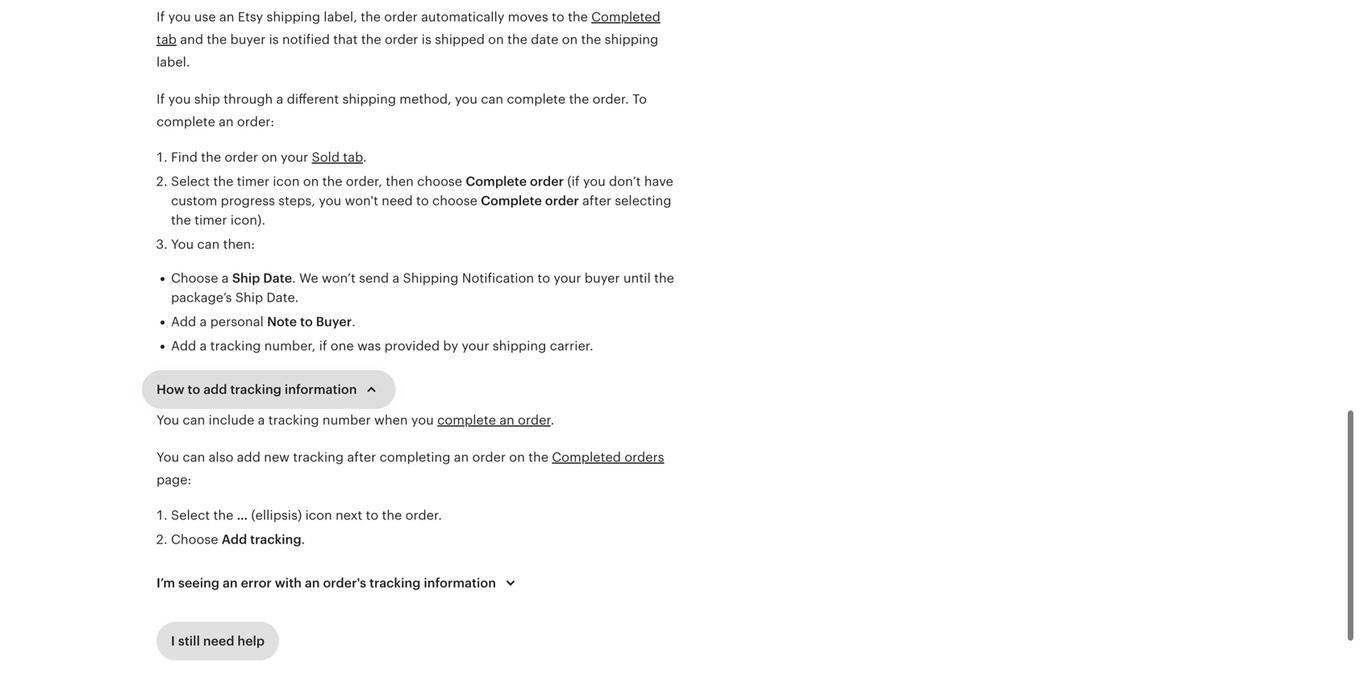 Task type: vqa. For each thing, say whether or not it's contained in the screenshot.
rightmost To-
no



Task type: describe. For each thing, give the bounding box(es) containing it.
select for select the timer icon on the order, then choose complete order
[[171, 174, 210, 189]]

also
[[209, 450, 234, 465]]

shipped
[[435, 32, 485, 47]]

that
[[333, 32, 358, 47]]

1 horizontal spatial your
[[462, 339, 489, 353]]

add for add a personal note to buyer .
[[171, 315, 196, 329]]

if you ship through a different shipping method, you can complete the order. to complete an order:
[[157, 92, 647, 129]]

tracking down how to add tracking information dropdown button
[[268, 413, 319, 428]]

1 is from the left
[[269, 32, 279, 47]]

etsy
[[238, 10, 263, 24]]

on right date
[[562, 32, 578, 47]]

1 vertical spatial order.
[[406, 508, 442, 523]]

order,
[[346, 174, 382, 189]]

order:
[[237, 115, 274, 129]]

tab inside completed tab
[[157, 32, 177, 47]]

package's
[[171, 290, 232, 305]]

to up date
[[552, 10, 565, 24]]

. inside the . we won't send a shipping notification to your buyer until the package's ship date.
[[292, 271, 296, 286]]

need inside i still need help link
[[203, 634, 234, 649]]

the right label,
[[361, 10, 381, 24]]

0 vertical spatial complete
[[466, 174, 527, 189]]

we
[[299, 271, 318, 286]]

automatically
[[421, 10, 505, 24]]

then
[[386, 174, 414, 189]]

method,
[[400, 92, 452, 107]]

shipping inside if you ship through a different shipping method, you can complete the order. to complete an order:
[[342, 92, 396, 107]]

your inside the . we won't send a shipping notification to your buyer until the package's ship date.
[[554, 271, 581, 286]]

completing
[[380, 450, 451, 465]]

then:
[[223, 237, 255, 252]]

1 vertical spatial complete
[[157, 115, 215, 129]]

the right date
[[581, 32, 601, 47]]

the left …
[[213, 508, 234, 523]]

. we won't send a shipping notification to your buyer until the package's ship date.
[[171, 271, 674, 305]]

moves
[[508, 10, 548, 24]]

. up one at the left
[[352, 315, 356, 329]]

when
[[374, 413, 408, 428]]

error
[[241, 576, 272, 591]]

the down the if you use an etsy shipping label, the order automatically moves to the on the top left of page
[[361, 32, 381, 47]]

you can include a tracking number when you complete an order .
[[157, 413, 558, 428]]

how
[[157, 382, 185, 397]]

can for then:
[[197, 237, 220, 252]]

custom
[[171, 194, 217, 208]]

through
[[224, 92, 273, 107]]

how to add tracking information button
[[142, 370, 396, 409]]

choose add tracking .
[[171, 533, 305, 547]]

find
[[171, 150, 198, 165]]

on up steps,
[[303, 174, 319, 189]]

order's
[[323, 576, 366, 591]]

how to add tracking information
[[157, 382, 357, 397]]

include
[[209, 413, 254, 428]]

note
[[267, 315, 297, 329]]

choose for choose
[[171, 533, 218, 547]]

one
[[331, 339, 354, 353]]

order. inside if you ship through a different shipping method, you can complete the order. to complete an order:
[[593, 92, 629, 107]]

completed tab
[[157, 10, 661, 47]]

the up progress
[[213, 174, 234, 189]]

1 horizontal spatial tab
[[343, 150, 363, 165]]

if you use an etsy shipping label, the order automatically moves to the
[[157, 10, 592, 24]]

to inside the . we won't send a shipping notification to your buyer until the package's ship date.
[[538, 271, 550, 286]]

need inside (if you don't have custom progress steps, you won't need to choose
[[382, 194, 413, 208]]

notification
[[462, 271, 534, 286]]

still
[[178, 634, 200, 649]]

tracking down (ellipsis)
[[250, 533, 301, 547]]

choose inside (if you don't have custom progress steps, you won't need to choose
[[432, 194, 478, 208]]

won't
[[345, 194, 378, 208]]

complete order
[[481, 194, 579, 208]]

seeing
[[178, 576, 220, 591]]

ship
[[194, 92, 220, 107]]

to inside (if you don't have custom progress steps, you won't need to choose
[[416, 194, 429, 208]]

i still need help link
[[157, 622, 279, 661]]

if for if you ship through a different shipping method, you can complete the order. to complete an order:
[[157, 92, 165, 107]]

complete an order link
[[437, 413, 551, 428]]

timer inside after selecting the timer icon).
[[195, 213, 227, 228]]

0 horizontal spatial information
[[285, 382, 357, 397]]

0 horizontal spatial icon
[[273, 174, 300, 189]]

steps,
[[279, 194, 315, 208]]

progress
[[221, 194, 275, 208]]

tracking up include
[[230, 382, 282, 397]]

date
[[263, 271, 292, 286]]

won't
[[322, 271, 356, 286]]

1 vertical spatial complete
[[481, 194, 542, 208]]

1 vertical spatial icon
[[305, 508, 332, 523]]

i'm
[[157, 576, 175, 591]]

page:
[[157, 473, 192, 487]]

after inside after selecting the timer icon).
[[583, 194, 612, 208]]

shipping
[[403, 271, 459, 286]]

shipping up notified
[[267, 10, 320, 24]]

order inside you can also add new tracking after completing an order on the completed orders page:
[[472, 450, 506, 465]]

label,
[[324, 10, 357, 24]]

notified
[[282, 32, 330, 47]]

1 vertical spatial information
[[424, 576, 496, 591]]

next
[[336, 508, 363, 523]]

have
[[644, 174, 674, 189]]

buyer
[[316, 315, 352, 329]]

after selecting the timer icon).
[[171, 194, 672, 228]]

the right the find
[[201, 150, 221, 165]]

add for add a tracking number, if one was provided by your shipping carrier.
[[171, 339, 196, 353]]

personal
[[210, 315, 264, 329]]

2 vertical spatial add
[[222, 533, 247, 547]]

you for you can then:
[[171, 237, 194, 252]]

to right note
[[300, 315, 313, 329]]

add a tracking number, if one was provided by your shipping carrier.
[[171, 339, 594, 353]]

the inside if you ship through a different shipping method, you can complete the order. to complete an order:
[[569, 92, 589, 107]]

(if you don't have custom progress steps, you won't need to choose
[[171, 174, 674, 208]]

don't
[[609, 174, 641, 189]]

select for select the … (ellipsis) icon next to the order.
[[171, 508, 210, 523]]

you can then:
[[171, 237, 255, 252]]

completed orders link
[[552, 450, 664, 465]]

new
[[264, 450, 290, 465]]

an inside if you ship through a different shipping method, you can complete the order. to complete an order:
[[219, 115, 234, 129]]

select the … (ellipsis) icon next to the order.
[[171, 508, 446, 523]]



Task type: locate. For each thing, give the bounding box(es) containing it.
. up completed orders link
[[551, 413, 555, 428]]

number,
[[264, 339, 316, 353]]

0 vertical spatial if
[[157, 10, 165, 24]]

tab up order,
[[343, 150, 363, 165]]

to
[[552, 10, 565, 24], [416, 194, 429, 208], [538, 271, 550, 286], [300, 315, 313, 329], [188, 382, 200, 397], [366, 508, 379, 523]]

on down complete an order link
[[509, 450, 525, 465]]

need
[[382, 194, 413, 208], [203, 634, 234, 649]]

0 vertical spatial need
[[382, 194, 413, 208]]

add inside you can also add new tracking after completing an order on the completed orders page:
[[237, 450, 261, 465]]

buyer down etsy
[[230, 32, 266, 47]]

you for you can include a tracking number when you complete an order .
[[157, 413, 179, 428]]

tracking
[[210, 339, 261, 353], [230, 382, 282, 397], [268, 413, 319, 428], [293, 450, 344, 465], [250, 533, 301, 547], [370, 576, 421, 591]]

the down moves on the left of the page
[[508, 32, 528, 47]]

the down custom
[[171, 213, 191, 228]]

…
[[237, 508, 248, 523]]

2 vertical spatial you
[[157, 450, 179, 465]]

icon).
[[231, 213, 265, 228]]

0 vertical spatial select
[[171, 174, 210, 189]]

on inside you can also add new tracking after completing an order on the completed orders page:
[[509, 450, 525, 465]]

. down "select the … (ellipsis) icon next to the order."
[[301, 533, 305, 547]]

icon left 'next'
[[305, 508, 332, 523]]

shipping left method,
[[342, 92, 396, 107]]

tab up label.
[[157, 32, 177, 47]]

i still need help
[[171, 634, 265, 649]]

0 vertical spatial choose
[[171, 271, 218, 286]]

your up carrier.
[[554, 271, 581, 286]]

select up custom
[[171, 174, 210, 189]]

(if
[[567, 174, 580, 189]]

after down you can include a tracking number when you complete an order .
[[347, 450, 376, 465]]

selecting
[[615, 194, 672, 208]]

1 vertical spatial add
[[237, 450, 261, 465]]

complete
[[507, 92, 566, 107], [157, 115, 215, 129], [437, 413, 496, 428]]

1 select from the top
[[171, 174, 210, 189]]

0 vertical spatial choose
[[417, 174, 462, 189]]

select down page: on the left bottom of the page
[[171, 508, 210, 523]]

1 vertical spatial if
[[157, 92, 165, 107]]

i'm seeing an error with an order's tracking information
[[157, 576, 496, 591]]

add down …
[[222, 533, 247, 547]]

you down custom
[[171, 237, 194, 252]]

1 horizontal spatial is
[[422, 32, 432, 47]]

0 vertical spatial your
[[281, 150, 308, 165]]

2 select from the top
[[171, 508, 210, 523]]

the right 'next'
[[382, 508, 402, 523]]

i'm seeing an error with an order's tracking information button
[[142, 564, 535, 603]]

0 vertical spatial completed
[[592, 10, 661, 24]]

the left to
[[569, 92, 589, 107]]

tracking right the new
[[293, 450, 344, 465]]

an inside you can also add new tracking after completing an order on the completed orders page:
[[454, 450, 469, 465]]

1 vertical spatial select
[[171, 508, 210, 523]]

on down order: at the top of page
[[262, 150, 277, 165]]

timer up you can then:
[[195, 213, 227, 228]]

if left use
[[157, 10, 165, 24]]

1 horizontal spatial buyer
[[585, 271, 620, 286]]

1 vertical spatial ship
[[235, 290, 263, 305]]

if
[[157, 10, 165, 24], [157, 92, 165, 107]]

0 vertical spatial add
[[204, 382, 227, 397]]

to right notification
[[538, 271, 550, 286]]

you can also add new tracking after completing an order on the completed orders page:
[[157, 450, 664, 487]]

shipping left carrier.
[[493, 339, 547, 353]]

0 vertical spatial complete
[[507, 92, 566, 107]]

you left use
[[168, 10, 191, 24]]

2 horizontal spatial your
[[554, 271, 581, 286]]

complete down ship
[[157, 115, 215, 129]]

2 horizontal spatial complete
[[507, 92, 566, 107]]

complete up the complete order
[[466, 174, 527, 189]]

select the timer icon on the order, then choose complete order
[[171, 174, 564, 189]]

by
[[443, 339, 458, 353]]

0 vertical spatial order.
[[593, 92, 629, 107]]

1 horizontal spatial icon
[[305, 508, 332, 523]]

icon
[[273, 174, 300, 189], [305, 508, 332, 523]]

you right (if
[[583, 174, 606, 189]]

you up page: on the left bottom of the page
[[157, 450, 179, 465]]

the right moves on the left of the page
[[568, 10, 588, 24]]

can left then:
[[197, 237, 220, 252]]

1 horizontal spatial after
[[583, 194, 612, 208]]

2 vertical spatial your
[[462, 339, 489, 353]]

after inside you can also add new tracking after completing an order on the completed orders page:
[[347, 450, 376, 465]]

can left also
[[183, 450, 205, 465]]

tracking down personal
[[210, 339, 261, 353]]

0 vertical spatial information
[[285, 382, 357, 397]]

can inside if you ship through a different shipping method, you can complete the order. to complete an order:
[[481, 92, 504, 107]]

different
[[287, 92, 339, 107]]

1 horizontal spatial timer
[[237, 174, 270, 189]]

0 horizontal spatial is
[[269, 32, 279, 47]]

add right also
[[237, 450, 261, 465]]

number
[[323, 413, 371, 428]]

you
[[171, 237, 194, 252], [157, 413, 179, 428], [157, 450, 179, 465]]

order
[[384, 10, 418, 24], [385, 32, 418, 47], [225, 150, 258, 165], [530, 174, 564, 189], [545, 194, 579, 208], [518, 413, 551, 428], [472, 450, 506, 465]]

1 vertical spatial add
[[171, 339, 196, 353]]

tracking right order's
[[370, 576, 421, 591]]

choose up seeing
[[171, 533, 218, 547]]

can left include
[[183, 413, 205, 428]]

ship left date
[[232, 271, 260, 286]]

is
[[269, 32, 279, 47], [422, 32, 432, 47]]

0 vertical spatial ship
[[232, 271, 260, 286]]

the inside the . we won't send a shipping notification to your buyer until the package's ship date.
[[654, 271, 674, 286]]

(ellipsis)
[[251, 508, 302, 523]]

choose for choose a
[[171, 271, 218, 286]]

the down sold tab 'link'
[[322, 174, 342, 189]]

choose a ship date
[[171, 271, 292, 286]]

add up include
[[204, 382, 227, 397]]

1 horizontal spatial information
[[424, 576, 496, 591]]

i
[[171, 634, 175, 649]]

order inside and the buyer is notified that the order is shipped on the date on the shipping label.
[[385, 32, 418, 47]]

0 horizontal spatial buyer
[[230, 32, 266, 47]]

2 choose from the top
[[171, 533, 218, 547]]

if inside if you ship through a different shipping method, you can complete the order. to complete an order:
[[157, 92, 165, 107]]

0 vertical spatial you
[[171, 237, 194, 252]]

2 if from the top
[[157, 92, 165, 107]]

tracking inside you can also add new tracking after completing an order on the completed orders page:
[[293, 450, 344, 465]]

1 vertical spatial you
[[157, 413, 179, 428]]

ship inside the . we won't send a shipping notification to your buyer until the package's ship date.
[[235, 290, 263, 305]]

add
[[171, 315, 196, 329], [171, 339, 196, 353], [222, 533, 247, 547]]

is left notified
[[269, 32, 279, 47]]

select
[[171, 174, 210, 189], [171, 508, 210, 523]]

1 horizontal spatial complete
[[437, 413, 496, 428]]

an
[[219, 10, 234, 24], [219, 115, 234, 129], [500, 413, 515, 428], [454, 450, 469, 465], [223, 576, 238, 591], [305, 576, 320, 591]]

buyer left until
[[585, 271, 620, 286]]

after down don't
[[583, 194, 612, 208]]

with
[[275, 576, 302, 591]]

order. down you can also add new tracking after completing an order on the completed orders page: at the bottom left of page
[[406, 508, 442, 523]]

add down package's
[[171, 315, 196, 329]]

the inside you can also add new tracking after completing an order on the completed orders page:
[[529, 450, 549, 465]]

to inside how to add tracking information dropdown button
[[188, 382, 200, 397]]

you left won't
[[319, 194, 341, 208]]

can inside you can also add new tracking after completing an order on the completed orders page:
[[183, 450, 205, 465]]

choose up after selecting the timer icon).
[[417, 174, 462, 189]]

need right still
[[203, 634, 234, 649]]

and the buyer is notified that the order is shipped on the date on the shipping label.
[[157, 32, 659, 69]]

orders
[[625, 450, 664, 465]]

to right how
[[188, 382, 200, 397]]

add
[[204, 382, 227, 397], [237, 450, 261, 465]]

help
[[238, 634, 265, 649]]

you
[[168, 10, 191, 24], [168, 92, 191, 107], [455, 92, 478, 107], [583, 174, 606, 189], [319, 194, 341, 208], [411, 413, 434, 428]]

the right until
[[654, 271, 674, 286]]

choose up package's
[[171, 271, 218, 286]]

use
[[194, 10, 216, 24]]

add up how
[[171, 339, 196, 353]]

sold tab link
[[312, 150, 363, 165]]

can right method,
[[481, 92, 504, 107]]

1 vertical spatial timer
[[195, 213, 227, 228]]

1 vertical spatial your
[[554, 271, 581, 286]]

1 vertical spatial completed
[[552, 450, 621, 465]]

1 choose from the top
[[171, 271, 218, 286]]

0 vertical spatial buyer
[[230, 32, 266, 47]]

0 vertical spatial after
[[583, 194, 612, 208]]

order. left to
[[593, 92, 629, 107]]

completed
[[592, 10, 661, 24], [552, 450, 621, 465]]

2 is from the left
[[422, 32, 432, 47]]

1 if from the top
[[157, 10, 165, 24]]

and
[[180, 32, 203, 47]]

0 vertical spatial timer
[[237, 174, 270, 189]]

buyer
[[230, 32, 266, 47], [585, 271, 620, 286]]

date.
[[267, 290, 299, 305]]

buyer inside the . we won't send a shipping notification to your buyer until the package's ship date.
[[585, 271, 620, 286]]

date
[[531, 32, 559, 47]]

you for you can also add new tracking after completing an order on the completed orders page:
[[157, 450, 179, 465]]

on
[[488, 32, 504, 47], [562, 32, 578, 47], [262, 150, 277, 165], [303, 174, 319, 189], [509, 450, 525, 465]]

0 vertical spatial tab
[[157, 32, 177, 47]]

you right method,
[[455, 92, 478, 107]]

a inside if you ship through a different shipping method, you can complete the order. to complete an order:
[[276, 92, 284, 107]]

buyer inside and the buyer is notified that the order is shipped on the date on the shipping label.
[[230, 32, 266, 47]]

add inside how to add tracking information dropdown button
[[204, 382, 227, 397]]

shipping inside and the buyer is notified that the order is shipped on the date on the shipping label.
[[605, 32, 659, 47]]

completed inside completed tab
[[592, 10, 661, 24]]

your
[[281, 150, 308, 165], [554, 271, 581, 286], [462, 339, 489, 353]]

can for also
[[183, 450, 205, 465]]

to down select the timer icon on the order, then choose complete order
[[416, 194, 429, 208]]

0 vertical spatial icon
[[273, 174, 300, 189]]

2 vertical spatial complete
[[437, 413, 496, 428]]

completed tab link
[[157, 10, 661, 47]]

0 vertical spatial add
[[171, 315, 196, 329]]

a inside the . we won't send a shipping notification to your buyer until the package's ship date.
[[392, 271, 400, 286]]

can
[[481, 92, 504, 107], [197, 237, 220, 252], [183, 413, 205, 428], [183, 450, 205, 465]]

choose left the complete order
[[432, 194, 478, 208]]

. up order,
[[363, 150, 367, 165]]

add a personal note to buyer .
[[171, 315, 356, 329]]

1 vertical spatial choose
[[171, 533, 218, 547]]

complete up completing
[[437, 413, 496, 428]]

1 vertical spatial after
[[347, 450, 376, 465]]

0 horizontal spatial your
[[281, 150, 308, 165]]

0 horizontal spatial order.
[[406, 508, 442, 523]]

complete up notification
[[481, 194, 542, 208]]

if
[[319, 339, 327, 353]]

1 vertical spatial choose
[[432, 194, 478, 208]]

can for include
[[183, 413, 205, 428]]

order.
[[593, 92, 629, 107], [406, 508, 442, 523]]

1 horizontal spatial order.
[[593, 92, 629, 107]]

0 horizontal spatial tab
[[157, 32, 177, 47]]

. left the we
[[292, 271, 296, 286]]

until
[[624, 271, 651, 286]]

you right when
[[411, 413, 434, 428]]

the down complete an order link
[[529, 450, 549, 465]]

1 vertical spatial need
[[203, 634, 234, 649]]

you down how
[[157, 413, 179, 428]]

sold
[[312, 150, 340, 165]]

0 horizontal spatial timer
[[195, 213, 227, 228]]

0 horizontal spatial add
[[204, 382, 227, 397]]

1 horizontal spatial add
[[237, 450, 261, 465]]

was
[[357, 339, 381, 353]]

0 horizontal spatial complete
[[157, 115, 215, 129]]

your right by
[[462, 339, 489, 353]]

1 vertical spatial buyer
[[585, 271, 620, 286]]

the inside after selecting the timer icon).
[[171, 213, 191, 228]]

complete down date
[[507, 92, 566, 107]]

you inside you can also add new tracking after completing an order on the completed orders page:
[[157, 450, 179, 465]]

timer up progress
[[237, 174, 270, 189]]

your left sold
[[281, 150, 308, 165]]

carrier.
[[550, 339, 594, 353]]

shipping up to
[[605, 32, 659, 47]]

is left shipped
[[422, 32, 432, 47]]

1 horizontal spatial need
[[382, 194, 413, 208]]

to
[[633, 92, 647, 107]]

.
[[363, 150, 367, 165], [292, 271, 296, 286], [352, 315, 356, 329], [551, 413, 555, 428], [301, 533, 305, 547]]

to right 'next'
[[366, 508, 379, 523]]

you left ship
[[168, 92, 191, 107]]

0 horizontal spatial need
[[203, 634, 234, 649]]

if for if you use an etsy shipping label, the order automatically moves to the
[[157, 10, 165, 24]]

label.
[[157, 55, 190, 69]]

find the order on your sold tab .
[[171, 150, 370, 165]]

provided
[[385, 339, 440, 353]]

the right and
[[207, 32, 227, 47]]

complete
[[466, 174, 527, 189], [481, 194, 542, 208]]

1 vertical spatial tab
[[343, 150, 363, 165]]

on right shipped
[[488, 32, 504, 47]]

0 horizontal spatial after
[[347, 450, 376, 465]]

send
[[359, 271, 389, 286]]

if down label.
[[157, 92, 165, 107]]

completed inside you can also add new tracking after completing an order on the completed orders page:
[[552, 450, 621, 465]]

ship
[[232, 271, 260, 286], [235, 290, 263, 305]]

icon up steps,
[[273, 174, 300, 189]]

need down then
[[382, 194, 413, 208]]

ship down choose a ship date at the left top of the page
[[235, 290, 263, 305]]



